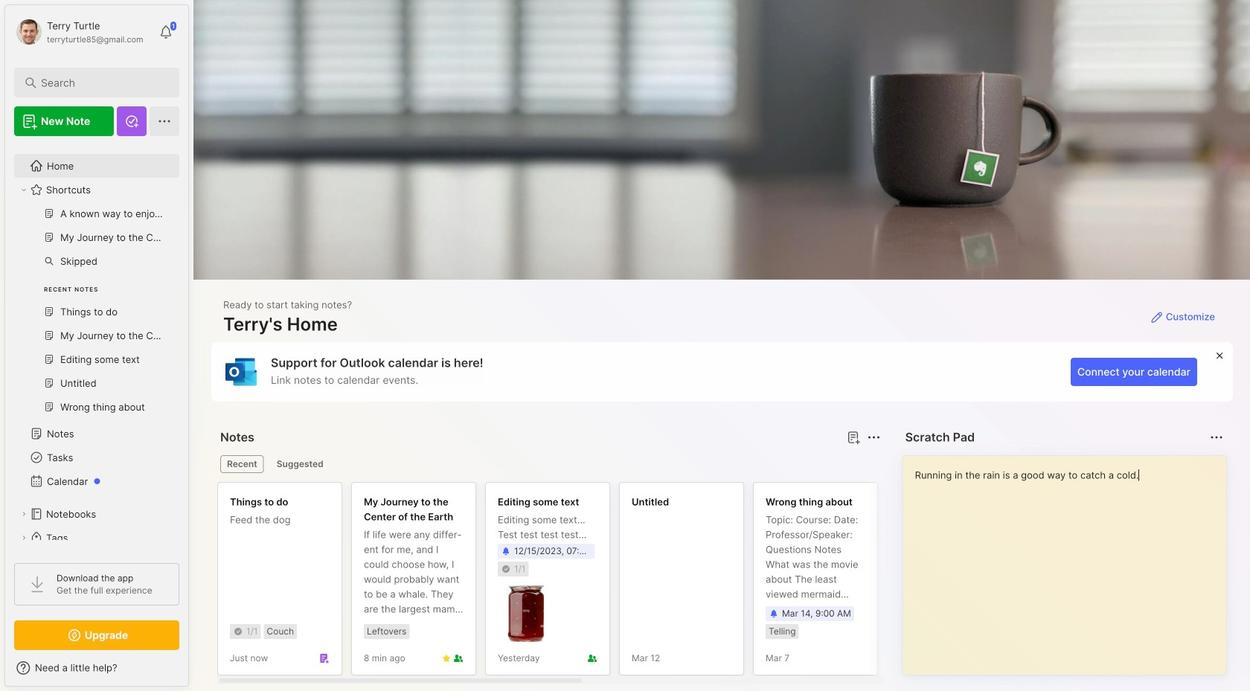 Task type: vqa. For each thing, say whether or not it's contained in the screenshot.
this within the easily sort by due date, note, or assigned status using this view and more.
no



Task type: describe. For each thing, give the bounding box(es) containing it.
Account field
[[14, 17, 143, 47]]

group inside tree
[[14, 202, 170, 428]]

click to collapse image
[[188, 664, 199, 682]]

2 tab from the left
[[270, 456, 330, 473]]

more actions image
[[1208, 429, 1226, 447]]



Task type: locate. For each thing, give the bounding box(es) containing it.
tab
[[220, 456, 264, 473], [270, 456, 330, 473]]

More actions field
[[864, 427, 885, 448], [1207, 427, 1227, 448]]

row group
[[217, 482, 1250, 685]]

WHAT'S NEW field
[[5, 656, 188, 680]]

tab list
[[220, 456, 879, 473]]

more actions image
[[865, 429, 883, 447]]

expand tags image
[[19, 534, 28, 543]]

1 horizontal spatial more actions field
[[1207, 427, 1227, 448]]

Search text field
[[41, 76, 160, 90]]

main element
[[0, 0, 194, 691]]

0 horizontal spatial tab
[[220, 456, 264, 473]]

Start writing… text field
[[915, 456, 1226, 663]]

expand notebooks image
[[19, 510, 28, 519]]

0 horizontal spatial more actions field
[[864, 427, 885, 448]]

tree inside main element
[[5, 145, 188, 607]]

group
[[14, 202, 170, 428]]

2 more actions field from the left
[[1207, 427, 1227, 448]]

1 tab from the left
[[220, 456, 264, 473]]

1 horizontal spatial tab
[[270, 456, 330, 473]]

None search field
[[41, 74, 160, 92]]

thumbnail image
[[498, 586, 555, 642]]

tree
[[5, 145, 188, 607]]

none search field inside main element
[[41, 74, 160, 92]]

1 more actions field from the left
[[864, 427, 885, 448]]



